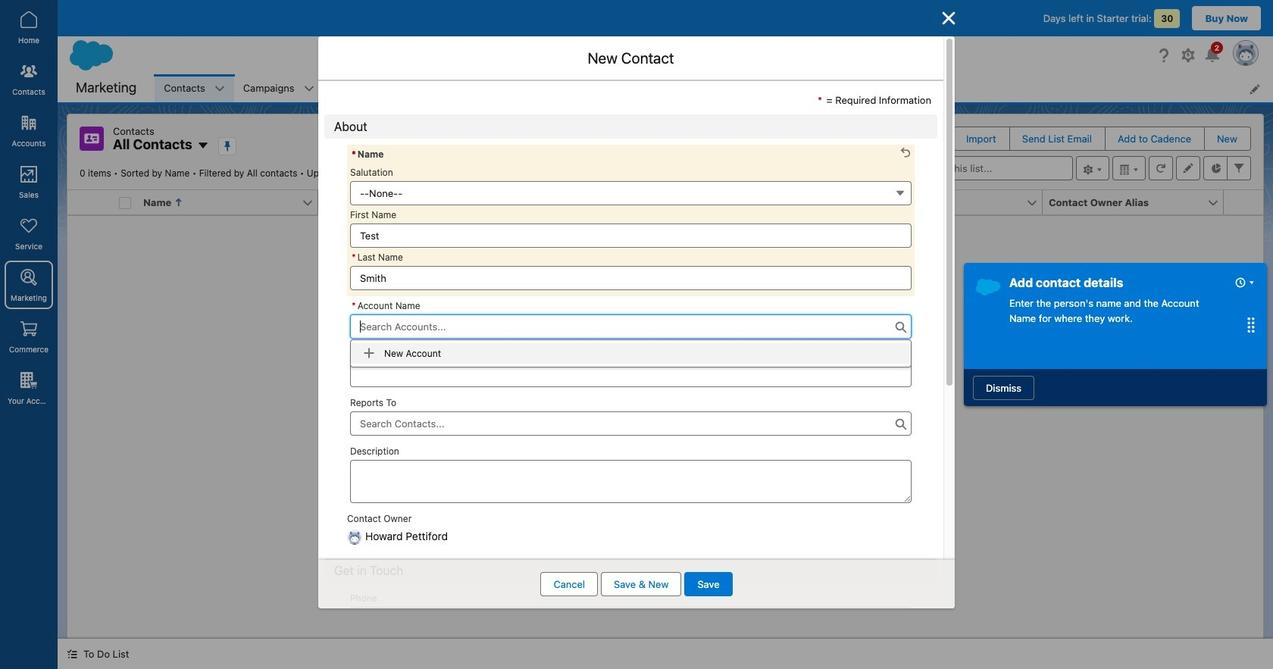 Task type: describe. For each thing, give the bounding box(es) containing it.
select list display image
[[1113, 156, 1147, 180]]

list view controls image
[[1077, 156, 1110, 180]]

account name element
[[318, 190, 509, 215]]

4 list item from the left
[[407, 74, 472, 102]]

Search Accounts... text field
[[350, 314, 912, 339]]

name element
[[137, 190, 328, 215]]

action image
[[1225, 190, 1264, 215]]

inverse image
[[940, 9, 958, 27]]

text default image
[[67, 649, 77, 660]]

3 list item from the left
[[324, 74, 407, 102]]

cell inside all contacts|contacts|list view element
[[113, 190, 137, 215]]

phone element
[[681, 190, 871, 215]]

Salutation - Current Selection: --None-- button
[[350, 181, 912, 205]]

1 list item from the left
[[155, 74, 234, 102]]



Task type: locate. For each thing, give the bounding box(es) containing it.
text default image
[[363, 348, 375, 360]]

None text field
[[350, 363, 912, 387], [350, 460, 912, 503], [350, 608, 912, 632], [350, 363, 912, 387], [350, 460, 912, 503], [350, 608, 912, 632]]

status
[[554, 323, 778, 506]]

item number element
[[67, 190, 113, 215]]

list box
[[350, 340, 912, 368]]

2 list item from the left
[[234, 74, 324, 102]]

list
[[155, 74, 1274, 102]]

all contacts status
[[80, 168, 307, 179]]

list item
[[155, 74, 234, 102], [234, 74, 324, 102], [324, 74, 407, 102], [407, 74, 472, 102]]

email element
[[862, 190, 1052, 215]]

Last Name text field
[[350, 266, 912, 290]]

contact owner alias element
[[1043, 190, 1234, 215]]

option
[[351, 344, 911, 364]]

title element
[[500, 190, 690, 215]]

all contacts|contacts|list view element
[[67, 114, 1265, 639]]

item number image
[[67, 190, 113, 215]]

action element
[[1225, 190, 1264, 215]]

First Name text field
[[350, 223, 912, 248]]

cell
[[113, 190, 137, 215]]

Search All Contacts list view. search field
[[892, 156, 1074, 180]]

Search Contacts... text field
[[350, 411, 912, 436]]



Task type: vqa. For each thing, say whether or not it's contained in the screenshot.
Search All Open Leads list view. search box
no



